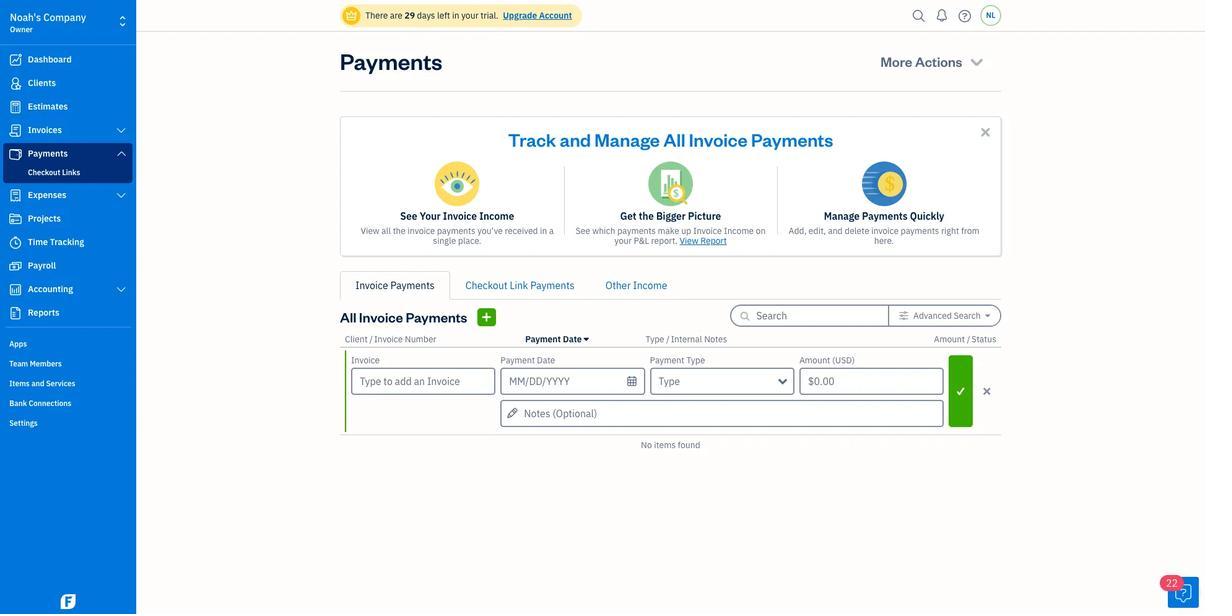 Task type: locate. For each thing, give the bounding box(es) containing it.
/ left "status"
[[968, 334, 971, 345]]

0 vertical spatial manage
[[595, 128, 660, 151]]

chevron large down image for invoices
[[116, 126, 127, 136]]

income inside "see your invoice income view all the invoice payments you've received in a single place."
[[480, 210, 515, 222]]

amount
[[935, 334, 966, 345], [800, 355, 831, 366]]

0 horizontal spatial and
[[31, 379, 44, 389]]

1 horizontal spatial invoice
[[872, 226, 899, 237]]

payments
[[340, 46, 443, 76], [752, 128, 834, 151], [28, 148, 68, 159], [863, 210, 908, 222], [391, 279, 435, 292], [531, 279, 575, 292], [406, 309, 468, 326]]

no
[[641, 440, 652, 451]]

trial.
[[481, 10, 499, 21]]

all invoice payments
[[340, 309, 468, 326]]

type button
[[650, 368, 795, 395]]

0 horizontal spatial income
[[480, 210, 515, 222]]

payment image
[[8, 148, 23, 161]]

0 vertical spatial all
[[664, 128, 686, 151]]

3 / from the left
[[968, 334, 971, 345]]

caretdown image up payment date in mm/dd/yyyy format 'text box'
[[584, 335, 589, 345]]

link
[[510, 279, 529, 292]]

in
[[453, 10, 460, 21], [540, 226, 548, 237]]

0 horizontal spatial date
[[537, 355, 556, 366]]

3 chevron large down image from the top
[[116, 191, 127, 201]]

invoice
[[408, 226, 435, 237], [872, 226, 899, 237]]

checkout up expenses
[[28, 168, 60, 177]]

add,
[[789, 226, 807, 237]]

more actions
[[881, 53, 963, 70]]

(usd)
[[833, 355, 855, 366]]

0 horizontal spatial see
[[401, 210, 418, 222]]

caretdown image right search
[[986, 311, 991, 321]]

payment
[[526, 334, 561, 345], [501, 355, 535, 366], [650, 355, 685, 366]]

1 vertical spatial amount
[[800, 355, 831, 366]]

the right get
[[639, 210, 654, 222]]

close image
[[979, 125, 993, 139]]

see for which
[[576, 226, 591, 237]]

see inside see which payments make up invoice income on your p&l report.
[[576, 226, 591, 237]]

checkout links link
[[6, 165, 130, 180]]

client / invoice number
[[345, 334, 437, 345]]

Payment date in MM/DD/YYYY format text field
[[501, 368, 645, 395]]

1 vertical spatial in
[[540, 226, 548, 237]]

notes
[[705, 334, 728, 345]]

0 vertical spatial and
[[560, 128, 591, 151]]

0 vertical spatial checkout
[[28, 168, 60, 177]]

time tracking link
[[3, 232, 133, 254]]

internal
[[671, 334, 703, 345]]

2 horizontal spatial payments
[[901, 226, 940, 237]]

1 horizontal spatial checkout
[[466, 279, 508, 292]]

type button
[[646, 334, 665, 345]]

other income link
[[590, 271, 683, 300]]

search image
[[910, 7, 930, 25]]

0 horizontal spatial view
[[361, 226, 380, 237]]

22
[[1167, 578, 1179, 590]]

income right other
[[634, 279, 668, 292]]

0 vertical spatial type
[[646, 334, 665, 345]]

/ right type button
[[667, 334, 670, 345]]

items
[[655, 440, 676, 451]]

0 horizontal spatial /
[[370, 334, 373, 345]]

payment date up payment date in mm/dd/yyyy format 'text box'
[[526, 334, 582, 345]]

invoice for payments
[[872, 226, 899, 237]]

up
[[682, 226, 692, 237]]

invoice inside "see your invoice income view all the invoice payments you've received in a single place."
[[408, 226, 435, 237]]

0 horizontal spatial payments
[[437, 226, 476, 237]]

type down payment type
[[659, 376, 681, 388]]

0 horizontal spatial checkout
[[28, 168, 60, 177]]

services
[[46, 379, 75, 389]]

1 chevron large down image from the top
[[116, 126, 127, 136]]

2 horizontal spatial income
[[724, 226, 754, 237]]

0 vertical spatial income
[[480, 210, 515, 222]]

chevron large down image
[[116, 126, 127, 136], [116, 149, 127, 159], [116, 191, 127, 201]]

save image
[[951, 384, 972, 399]]

income up you've
[[480, 210, 515, 222]]

date down payment date button
[[537, 355, 556, 366]]

get
[[621, 210, 637, 222]]

payments down quickly at the top of page
[[901, 226, 940, 237]]

in right left
[[453, 10, 460, 21]]

manage inside manage payments quickly add, edit, and delete invoice payments right from here.
[[824, 210, 860, 222]]

0 vertical spatial your
[[462, 10, 479, 21]]

track
[[509, 128, 557, 151]]

invoice down the your in the top of the page
[[408, 226, 435, 237]]

/ right client
[[370, 334, 373, 345]]

checkout for checkout link payments
[[466, 279, 508, 292]]

advanced search button
[[890, 306, 1001, 326]]

timer image
[[8, 237, 23, 249]]

1 vertical spatial your
[[615, 235, 632, 247]]

invoice payments
[[356, 279, 435, 292]]

view inside "see your invoice income view all the invoice payments you've received in a single place."
[[361, 226, 380, 237]]

caretdown image
[[986, 311, 991, 321], [584, 335, 589, 345]]

amount down advanced search
[[935, 334, 966, 345]]

estimate image
[[8, 101, 23, 113]]

connections
[[29, 399, 71, 408]]

1 horizontal spatial in
[[540, 226, 548, 237]]

date up payment date in mm/dd/yyyy format 'text box'
[[563, 334, 582, 345]]

the inside "see your invoice income view all the invoice payments you've received in a single place."
[[393, 226, 406, 237]]

payroll
[[28, 260, 56, 271]]

0 vertical spatial see
[[401, 210, 418, 222]]

2 vertical spatial type
[[659, 376, 681, 388]]

amount for amount / status
[[935, 334, 966, 345]]

view right make
[[680, 235, 699, 247]]

project image
[[8, 213, 23, 226]]

team members
[[9, 359, 62, 369]]

see
[[401, 210, 418, 222], [576, 226, 591, 237]]

0 horizontal spatial all
[[340, 309, 357, 326]]

chevron large down image up the "checkout links" link
[[116, 149, 127, 159]]

view
[[361, 226, 380, 237], [680, 235, 699, 247]]

invoice payments link
[[340, 271, 450, 300]]

1 payments from the left
[[437, 226, 476, 237]]

search
[[955, 310, 981, 322]]

and right track
[[560, 128, 591, 151]]

1 vertical spatial income
[[724, 226, 754, 237]]

1 vertical spatial payment date
[[501, 355, 556, 366]]

1 horizontal spatial income
[[634, 279, 668, 292]]

0 vertical spatial in
[[453, 10, 460, 21]]

chevron large down image up payments link
[[116, 126, 127, 136]]

notifications image
[[933, 3, 953, 28]]

invoice right delete
[[872, 226, 899, 237]]

manage payments quickly image
[[862, 162, 907, 206]]

see for your
[[401, 210, 418, 222]]

2 horizontal spatial and
[[829, 226, 843, 237]]

and inside main element
[[31, 379, 44, 389]]

1 horizontal spatial payments
[[618, 226, 656, 237]]

0 vertical spatial chevron large down image
[[116, 126, 127, 136]]

projects link
[[3, 208, 133, 231]]

0 vertical spatial caretdown image
[[986, 311, 991, 321]]

1 horizontal spatial date
[[563, 334, 582, 345]]

see inside "see your invoice income view all the invoice payments you've received in a single place."
[[401, 210, 418, 222]]

2 / from the left
[[667, 334, 670, 345]]

and right items on the left bottom
[[31, 379, 44, 389]]

actions
[[916, 53, 963, 70]]

/ for internal
[[667, 334, 670, 345]]

account
[[540, 10, 573, 21]]

see left 'which'
[[576, 226, 591, 237]]

1 horizontal spatial your
[[615, 235, 632, 247]]

crown image
[[345, 9, 358, 22]]

chevron large down image for payments
[[116, 149, 127, 159]]

all up get the bigger picture
[[664, 128, 686, 151]]

report image
[[8, 307, 23, 320]]

0 vertical spatial amount
[[935, 334, 966, 345]]

picture
[[689, 210, 722, 222]]

0 horizontal spatial invoice
[[408, 226, 435, 237]]

income left on
[[724, 226, 754, 237]]

payment up payment date in mm/dd/yyyy format 'text box'
[[526, 334, 561, 345]]

0 horizontal spatial amount
[[800, 355, 831, 366]]

chevron large down image down the "checkout links" link
[[116, 191, 127, 201]]

2 invoice from the left
[[872, 226, 899, 237]]

chevron large down image inside invoices link
[[116, 126, 127, 136]]

checkout for checkout links
[[28, 168, 60, 177]]

number
[[405, 334, 437, 345]]

time
[[28, 237, 48, 248]]

1 vertical spatial chevron large down image
[[116, 149, 127, 159]]

1 horizontal spatial amount
[[935, 334, 966, 345]]

1 vertical spatial the
[[393, 226, 406, 237]]

money image
[[8, 260, 23, 273]]

1 horizontal spatial /
[[667, 334, 670, 345]]

amount / status
[[935, 334, 997, 345]]

checkout link payments link
[[450, 271, 590, 300]]

clients link
[[3, 73, 133, 95]]

view left all
[[361, 226, 380, 237]]

/ for status
[[968, 334, 971, 345]]

0 horizontal spatial caretdown image
[[584, 335, 589, 345]]

1 vertical spatial see
[[576, 226, 591, 237]]

payments inside manage payments quickly add, edit, and delete invoice payments right from here.
[[901, 226, 940, 237]]

invoice inside manage payments quickly add, edit, and delete invoice payments right from here.
[[872, 226, 899, 237]]

items
[[9, 379, 30, 389]]

single
[[433, 235, 456, 247]]

your left trial. at the left top
[[462, 10, 479, 21]]

other
[[606, 279, 631, 292]]

payment date down payment date button
[[501, 355, 556, 366]]

get the bigger picture
[[621, 210, 722, 222]]

dashboard link
[[3, 49, 133, 71]]

income
[[480, 210, 515, 222], [724, 226, 754, 237], [634, 279, 668, 292]]

tracking
[[50, 237, 84, 248]]

amount left the (usd)
[[800, 355, 831, 366]]

1 vertical spatial checkout
[[466, 279, 508, 292]]

1 horizontal spatial and
[[560, 128, 591, 151]]

all up client
[[340, 309, 357, 326]]

0 horizontal spatial the
[[393, 226, 406, 237]]

1 vertical spatial manage
[[824, 210, 860, 222]]

delete
[[845, 226, 870, 237]]

type down internal
[[687, 355, 706, 366]]

/
[[370, 334, 373, 345], [667, 334, 670, 345], [968, 334, 971, 345]]

1 vertical spatial date
[[537, 355, 556, 366]]

1 vertical spatial and
[[829, 226, 843, 237]]

1 / from the left
[[370, 334, 373, 345]]

report.
[[652, 235, 678, 247]]

chevron large down image inside expenses link
[[116, 191, 127, 201]]

and
[[560, 128, 591, 151], [829, 226, 843, 237], [31, 379, 44, 389]]

0 vertical spatial the
[[639, 210, 654, 222]]

checkout up add a new payment icon
[[466, 279, 508, 292]]

1 horizontal spatial see
[[576, 226, 591, 237]]

the right all
[[393, 226, 406, 237]]

0 horizontal spatial your
[[462, 10, 479, 21]]

2 chevron large down image from the top
[[116, 149, 127, 159]]

chevrondown image
[[969, 53, 986, 70]]

amount for amount (usd)
[[800, 355, 831, 366]]

your left p&l
[[615, 235, 632, 247]]

type inside dropdown button
[[659, 376, 681, 388]]

see left the your in the top of the page
[[401, 210, 418, 222]]

2 horizontal spatial /
[[968, 334, 971, 345]]

2 vertical spatial and
[[31, 379, 44, 389]]

0 horizontal spatial manage
[[595, 128, 660, 151]]

payments down the your in the top of the page
[[437, 226, 476, 237]]

from
[[962, 226, 980, 237]]

3 payments from the left
[[901, 226, 940, 237]]

upgrade
[[503, 10, 537, 21]]

see which payments make up invoice income on your p&l report.
[[576, 226, 766, 247]]

1 vertical spatial caretdown image
[[584, 335, 589, 345]]

2 vertical spatial chevron large down image
[[116, 191, 127, 201]]

checkout inside main element
[[28, 168, 60, 177]]

2 vertical spatial income
[[634, 279, 668, 292]]

1 horizontal spatial manage
[[824, 210, 860, 222]]

payments inside "see your invoice income view all the invoice payments you've received in a single place."
[[437, 226, 476, 237]]

and right edit,
[[829, 226, 843, 237]]

all
[[664, 128, 686, 151], [340, 309, 357, 326]]

projects
[[28, 213, 61, 224]]

payments down get
[[618, 226, 656, 237]]

your inside see which payments make up invoice income on your p&l report.
[[615, 235, 632, 247]]

manage
[[595, 128, 660, 151], [824, 210, 860, 222]]

type up payment type
[[646, 334, 665, 345]]

Notes (Optional) text field
[[501, 400, 945, 428]]

your
[[462, 10, 479, 21], [615, 235, 632, 247]]

payment down type button
[[650, 355, 685, 366]]

1 horizontal spatial caretdown image
[[986, 311, 991, 321]]

2 payments from the left
[[618, 226, 656, 237]]

in left a
[[540, 226, 548, 237]]

1 invoice from the left
[[408, 226, 435, 237]]



Task type: vqa. For each thing, say whether or not it's contained in the screenshot.
Gaffe
no



Task type: describe. For each thing, give the bounding box(es) containing it.
1 horizontal spatial the
[[639, 210, 654, 222]]

team members link
[[3, 354, 133, 373]]

settings
[[9, 419, 38, 428]]

links
[[62, 168, 80, 177]]

/ for invoice
[[370, 334, 373, 345]]

Search text field
[[757, 306, 868, 326]]

chart image
[[8, 284, 23, 296]]

chevron large down image for expenses
[[116, 191, 127, 201]]

caretdown image inside payment date button
[[584, 335, 589, 345]]

make
[[658, 226, 680, 237]]

quickly
[[911, 210, 945, 222]]

payments inside manage payments quickly add, edit, and delete invoice payments right from here.
[[863, 210, 908, 222]]

and for services
[[31, 379, 44, 389]]

payments for income
[[437, 226, 476, 237]]

your
[[420, 210, 441, 222]]

a
[[550, 226, 554, 237]]

amount button
[[935, 334, 966, 345]]

payment date button
[[526, 334, 589, 345]]

freshbooks image
[[58, 595, 78, 610]]

expenses
[[28, 190, 66, 201]]

checkout links
[[28, 168, 80, 177]]

dashboard image
[[8, 54, 23, 66]]

left
[[437, 10, 450, 21]]

settings image
[[900, 311, 910, 321]]

payments for add,
[[901, 226, 940, 237]]

dashboard
[[28, 54, 72, 65]]

1 horizontal spatial view
[[680, 235, 699, 247]]

in inside "see your invoice income view all the invoice payments you've received in a single place."
[[540, 226, 548, 237]]

payment type
[[650, 355, 706, 366]]

get the bigger picture image
[[649, 162, 693, 206]]

see your invoice income view all the invoice payments you've received in a single place.
[[361, 210, 554, 247]]

payment down payment date button
[[501, 355, 535, 366]]

bank connections link
[[3, 394, 133, 413]]

more actions button
[[870, 46, 997, 76]]

report
[[701, 235, 727, 247]]

0 horizontal spatial in
[[453, 10, 460, 21]]

are
[[390, 10, 403, 21]]

track and manage all invoice payments
[[509, 128, 834, 151]]

chevron large down image
[[116, 285, 127, 295]]

all
[[382, 226, 391, 237]]

invoices link
[[3, 120, 133, 142]]

received
[[505, 226, 538, 237]]

payroll link
[[3, 255, 133, 278]]

bigger
[[657, 210, 686, 222]]

apps
[[9, 340, 27, 349]]

resource center badge image
[[1169, 578, 1200, 609]]

type for type
[[659, 376, 681, 388]]

noah's company owner
[[10, 11, 86, 34]]

reports link
[[3, 302, 133, 325]]

payments inside main element
[[28, 148, 68, 159]]

client image
[[8, 77, 23, 90]]

there
[[366, 10, 388, 21]]

0 vertical spatial date
[[563, 334, 582, 345]]

main element
[[0, 0, 167, 615]]

owner
[[10, 25, 33, 34]]

accounting
[[28, 284, 73, 295]]

noah's
[[10, 11, 41, 24]]

1 horizontal spatial all
[[664, 128, 686, 151]]

invoice inside "see your invoice income view all the invoice payments you've received in a single place."
[[443, 210, 477, 222]]

expenses link
[[3, 185, 133, 207]]

income inside see which payments make up invoice income on your p&l report.
[[724, 226, 754, 237]]

invoice inside see which payments make up invoice income on your p&l report.
[[694, 226, 722, 237]]

expense image
[[8, 190, 23, 202]]

right
[[942, 226, 960, 237]]

settings link
[[3, 414, 133, 433]]

Invoice text field
[[353, 369, 495, 394]]

no items found
[[641, 440, 701, 451]]

apps link
[[3, 335, 133, 353]]

checkout link payments
[[466, 279, 575, 292]]

and inside manage payments quickly add, edit, and delete invoice payments right from here.
[[829, 226, 843, 237]]

and for manage
[[560, 128, 591, 151]]

clients
[[28, 77, 56, 89]]

estimates
[[28, 101, 68, 112]]

found
[[678, 440, 701, 451]]

caretdown image inside advanced search dropdown button
[[986, 311, 991, 321]]

income inside other income link
[[634, 279, 668, 292]]

type for type / internal notes
[[646, 334, 665, 345]]

22 button
[[1161, 576, 1200, 609]]

manage payments quickly add, edit, and delete invoice payments right from here.
[[789, 210, 980, 247]]

team
[[9, 359, 28, 369]]

you've
[[478, 226, 503, 237]]

payments inside see which payments make up invoice income on your p&l report.
[[618, 226, 656, 237]]

amount (usd)
[[800, 355, 855, 366]]

more
[[881, 53, 913, 70]]

1 vertical spatial type
[[687, 355, 706, 366]]

Amount (USD) text field
[[800, 368, 945, 395]]

see your invoice income image
[[435, 162, 480, 206]]

invoices
[[28, 125, 62, 136]]

accounting link
[[3, 279, 133, 301]]

type / internal notes
[[646, 334, 728, 345]]

bank connections
[[9, 399, 71, 408]]

company
[[43, 11, 86, 24]]

payments link
[[3, 143, 133, 165]]

invoice for your
[[408, 226, 435, 237]]

edit,
[[809, 226, 827, 237]]

items and services link
[[3, 374, 133, 393]]

status
[[972, 334, 997, 345]]

which
[[593, 226, 616, 237]]

cancel image
[[977, 384, 998, 399]]

bank
[[9, 399, 27, 408]]

time tracking
[[28, 237, 84, 248]]

go to help image
[[956, 7, 975, 25]]

reports
[[28, 307, 59, 319]]

advanced
[[914, 310, 953, 322]]

days
[[417, 10, 435, 21]]

client
[[345, 334, 368, 345]]

1 vertical spatial all
[[340, 309, 357, 326]]

add a new payment image
[[481, 310, 493, 325]]

0 vertical spatial payment date
[[526, 334, 582, 345]]

items and services
[[9, 379, 75, 389]]

29
[[405, 10, 415, 21]]

on
[[756, 226, 766, 237]]

invoice image
[[8, 125, 23, 137]]

members
[[30, 359, 62, 369]]



